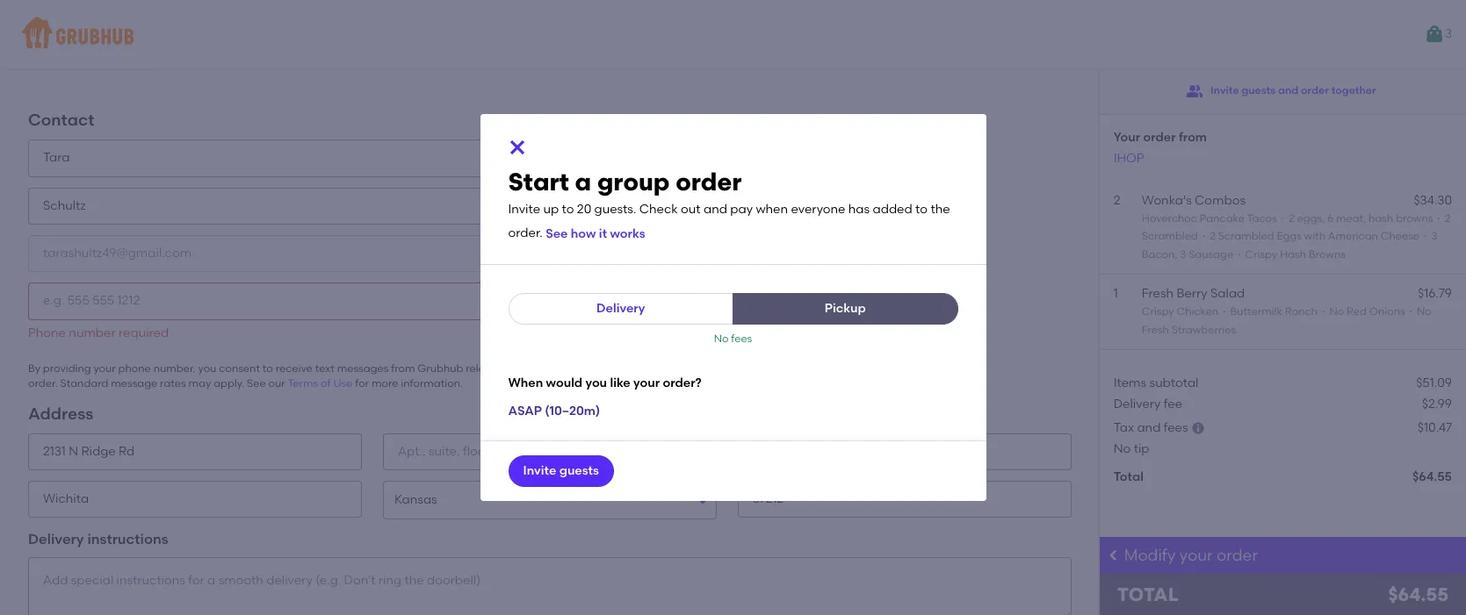 Task type: describe. For each thing, give the bounding box(es) containing it.
hoverchoc pancake tacos ∙ 2 eggs, 6 meat, hash browns
[[1142, 213, 1433, 225]]

your right modify
[[1180, 546, 1213, 566]]

related
[[466, 363, 503, 375]]

∙ up sausage
[[1201, 231, 1207, 243]]

order inside button
[[1301, 85, 1329, 97]]

∙ crispy hash browns
[[1233, 248, 1346, 261]]

and inside start a group order invite up to 20 guests. check out and pay when everyone has added to the order.
[[704, 202, 727, 217]]

delivery fee
[[1114, 397, 1182, 412]]

hoverchoc
[[1142, 213, 1197, 225]]

main navigation navigation
[[0, 0, 1466, 69]]

invite inside start a group order invite up to 20 guests. check out and pay when everyone has added to the order.
[[508, 202, 540, 217]]

(10–20m)
[[545, 404, 600, 419]]

ihop
[[1114, 151, 1144, 166]]

no fresh strawberries
[[1142, 306, 1432, 336]]

1 vertical spatial total
[[1117, 584, 1179, 606]]

2 scrambled
[[1142, 213, 1451, 243]]

the
[[931, 202, 950, 217]]

grubhub
[[418, 363, 463, 375]]

does
[[28, 38, 89, 67]]

up
[[543, 202, 559, 217]]

delivery button
[[508, 293, 734, 325]]

guests for invite guests and order together
[[1242, 85, 1276, 97]]

tacos
[[1247, 213, 1277, 225]]

items
[[1114, 376, 1147, 391]]

no for no fresh strawberries
[[1417, 306, 1432, 318]]

Address 1 text field
[[28, 434, 362, 471]]

2 vertical spatial and
[[1137, 420, 1161, 435]]

subtotal
[[1149, 376, 1199, 391]]

to up when
[[505, 363, 516, 375]]

receive
[[276, 363, 313, 375]]

group
[[597, 167, 670, 197]]

delivery for delivery
[[597, 301, 645, 316]]

message
[[111, 378, 157, 390]]

when would you like your order?
[[508, 376, 702, 391]]

of
[[321, 378, 331, 390]]

order. inside start a group order invite up to 20 guests. check out and pay when everyone has added to the order.
[[508, 226, 543, 241]]

phone
[[28, 326, 66, 341]]

eggs
[[1277, 231, 1302, 243]]

more
[[372, 378, 398, 390]]

apply.
[[214, 378, 244, 390]]

you've entered a new address does everything below look correct?
[[28, 4, 471, 67]]

to left 20
[[562, 202, 574, 217]]

$16.79
[[1418, 286, 1452, 301]]

1 horizontal spatial crispy
[[1245, 248, 1277, 261]]

$2.99
[[1422, 397, 1452, 412]]

asap
[[508, 404, 542, 419]]

eggs,
[[1297, 213, 1325, 225]]

City text field
[[28, 481, 362, 519]]

onions
[[1369, 306, 1405, 318]]

standard
[[60, 378, 108, 390]]

2 down ihop
[[1114, 193, 1121, 208]]

when
[[508, 376, 543, 391]]

salad
[[1211, 286, 1245, 301]]

you've
[[28, 4, 108, 33]]

Phone telephone field
[[28, 283, 550, 320]]

contact
[[28, 110, 94, 130]]

your up standard
[[94, 363, 116, 375]]

invite for invite guests and order together
[[1211, 85, 1239, 97]]

scrambled inside 2 scrambled
[[1142, 231, 1198, 243]]

invite guests
[[523, 464, 599, 479]]

you inside by providing your phone number, you consent to receive text messages from grubhub related to your order. standard message rates may apply. see our
[[198, 363, 216, 375]]

instructions
[[87, 531, 168, 548]]

address
[[293, 4, 391, 33]]

3 for 3
[[1445, 26, 1452, 41]]

pancake
[[1200, 213, 1245, 225]]

0 vertical spatial $64.55
[[1413, 470, 1452, 485]]

0 vertical spatial total
[[1114, 470, 1144, 485]]

would
[[546, 376, 583, 391]]

american
[[1328, 231, 1378, 243]]

modify
[[1124, 546, 1176, 566]]

see how it works
[[546, 227, 645, 241]]

browns
[[1309, 248, 1346, 261]]

browns
[[1396, 213, 1433, 225]]

cheese
[[1381, 231, 1420, 243]]

1 vertical spatial $64.55
[[1388, 584, 1449, 606]]

20
[[577, 202, 591, 217]]

from inside by providing your phone number, you consent to receive text messages from grubhub related to your order. standard message rates may apply. see our
[[391, 363, 415, 375]]

strawberries
[[1172, 324, 1236, 336]]

pay
[[730, 202, 753, 217]]

address
[[28, 404, 93, 424]]

see inside 'button'
[[546, 227, 568, 241]]

entered
[[114, 4, 209, 33]]

meat,
[[1336, 213, 1366, 225]]

everything
[[95, 38, 225, 67]]

∙ down the browns
[[1420, 231, 1431, 243]]

∙ right ranch
[[1320, 306, 1327, 318]]

∙ down salad
[[1221, 306, 1228, 318]]

Last name text field
[[28, 188, 550, 225]]

∙ 2 scrambled eggs with american cheese
[[1198, 231, 1420, 243]]

invite guests button
[[508, 456, 614, 488]]

when
[[756, 202, 788, 217]]

6
[[1327, 213, 1334, 225]]

berry
[[1177, 286, 1208, 301]]

$10.47
[[1418, 420, 1452, 435]]

to left the
[[915, 202, 928, 217]]

check
[[639, 202, 678, 217]]

1 vertical spatial fees
[[1164, 420, 1188, 435]]

1 fresh from the top
[[1142, 286, 1174, 301]]

to up our
[[262, 363, 273, 375]]

3 button
[[1424, 18, 1452, 50]]

your right like at left bottom
[[633, 376, 660, 391]]

start
[[508, 167, 569, 197]]

order. inside by providing your phone number, you consent to receive text messages from grubhub related to your order. standard message rates may apply. see our
[[28, 378, 58, 390]]

required
[[119, 326, 169, 341]]

chicken
[[1177, 306, 1219, 318]]

asap (10–20m)
[[508, 404, 600, 419]]

fee
[[1164, 397, 1182, 412]]

text
[[315, 363, 335, 375]]



Task type: vqa. For each thing, say whether or not it's contained in the screenshot.
No Fresh Strawberries NO
yes



Task type: locate. For each thing, give the bounding box(es) containing it.
correct?
[[369, 38, 471, 67]]

everyone
[[791, 202, 845, 217]]

it
[[599, 227, 607, 241]]

from
[[1179, 130, 1207, 145], [391, 363, 415, 375]]

order right modify
[[1217, 546, 1258, 566]]

a up 20
[[575, 167, 591, 197]]

1 horizontal spatial fees
[[1164, 420, 1188, 435]]

a inside start a group order invite up to 20 guests. check out and pay when everyone has added to the order.
[[575, 167, 591, 197]]

and
[[1278, 85, 1298, 97], [704, 202, 727, 217], [1137, 420, 1161, 435]]

Zip text field
[[738, 481, 1071, 519]]

Address 2 text field
[[383, 434, 717, 471]]

2 inside 2 scrambled
[[1445, 213, 1451, 225]]

0 horizontal spatial see
[[247, 378, 266, 390]]

fresh
[[1142, 286, 1174, 301], [1142, 324, 1169, 336]]

1 vertical spatial guests
[[559, 464, 599, 479]]

our
[[268, 378, 285, 390]]

together
[[1331, 85, 1376, 97]]

∙ right red
[[1405, 306, 1417, 318]]

0 vertical spatial crispy
[[1245, 248, 1277, 261]]

3 bacon, 3 sausage
[[1142, 231, 1437, 261]]

from up more on the bottom left of the page
[[391, 363, 415, 375]]

scrambled down tacos
[[1218, 231, 1274, 243]]

fresh left berry
[[1142, 286, 1174, 301]]

from inside your order from ihop
[[1179, 130, 1207, 145]]

0 vertical spatial 3
[[1445, 26, 1452, 41]]

by providing your phone number, you consent to receive text messages from grubhub related to your order. standard message rates may apply. see our
[[28, 363, 540, 390]]

order left together
[[1301, 85, 1329, 97]]

delivery
[[597, 301, 645, 316], [1114, 397, 1161, 412], [28, 531, 84, 548]]

start a group order invite up to 20 guests. check out and pay when everyone has added to the order.
[[508, 167, 950, 241]]

1 horizontal spatial a
[[575, 167, 591, 197]]

2 horizontal spatial delivery
[[1114, 397, 1161, 412]]

your
[[94, 363, 116, 375], [518, 363, 540, 375], [633, 376, 660, 391], [1180, 546, 1213, 566]]

how
[[571, 227, 596, 241]]

invite right "people icon"
[[1211, 85, 1239, 97]]

rates
[[160, 378, 186, 390]]

0 vertical spatial from
[[1179, 130, 1207, 145]]

1 horizontal spatial from
[[1179, 130, 1207, 145]]

total down no tip
[[1114, 470, 1144, 485]]

1 vertical spatial and
[[704, 202, 727, 217]]

0 horizontal spatial you
[[198, 363, 216, 375]]

3
[[1445, 26, 1452, 41], [1431, 231, 1437, 243], [1180, 248, 1186, 261]]

has
[[848, 202, 870, 217]]

order inside your order from ihop
[[1143, 130, 1176, 145]]

number,
[[153, 363, 196, 375]]

to
[[562, 202, 574, 217], [915, 202, 928, 217], [262, 363, 273, 375], [505, 363, 516, 375]]

delivery left instructions
[[28, 531, 84, 548]]

0 vertical spatial a
[[215, 4, 231, 33]]

0 horizontal spatial fees
[[731, 333, 752, 345]]

ranch
[[1285, 306, 1318, 318]]

0 horizontal spatial a
[[215, 4, 231, 33]]

you left like at left bottom
[[585, 376, 607, 391]]

from down "people icon"
[[1179, 130, 1207, 145]]

1 horizontal spatial order.
[[508, 226, 543, 241]]

order right your
[[1143, 130, 1176, 145]]

invite guests and order together
[[1211, 85, 1376, 97]]

items subtotal
[[1114, 376, 1199, 391]]

and up tip
[[1137, 420, 1161, 435]]

and left together
[[1278, 85, 1298, 97]]

crispy left chicken at right
[[1142, 306, 1174, 318]]

terms of use for more information.
[[288, 378, 463, 390]]

0 horizontal spatial order.
[[28, 378, 58, 390]]

phone number required alert
[[28, 326, 169, 341]]

2 vertical spatial delivery
[[28, 531, 84, 548]]

guests right "people icon"
[[1242, 85, 1276, 97]]

delivery inside button
[[597, 301, 645, 316]]

below
[[231, 38, 304, 67]]

guests for invite guests
[[559, 464, 599, 479]]

crispy chicken ∙ buttermilk ranch ∙ no red onions
[[1142, 306, 1405, 318]]

0 horizontal spatial crispy
[[1142, 306, 1174, 318]]

by
[[28, 363, 40, 375]]

0 horizontal spatial from
[[391, 363, 415, 375]]

hash
[[1369, 213, 1393, 225]]

0 vertical spatial svg image
[[506, 137, 528, 158]]

$34.30
[[1414, 193, 1452, 208]]

no fees
[[714, 333, 752, 345]]

1 horizontal spatial 3
[[1431, 231, 1437, 243]]

Cross street text field
[[738, 434, 1071, 471]]

new
[[237, 4, 287, 33]]

3 for 3 bacon, 3 sausage
[[1431, 231, 1437, 243]]

total down modify
[[1117, 584, 1179, 606]]

svg image
[[506, 137, 528, 158], [1191, 421, 1205, 435]]

1 vertical spatial 3
[[1431, 231, 1437, 243]]

wonka's
[[1142, 193, 1192, 208]]

0 horizontal spatial delivery
[[28, 531, 84, 548]]

invite guests and order together button
[[1186, 76, 1376, 107]]

works
[[610, 227, 645, 241]]

0 vertical spatial order.
[[508, 226, 543, 241]]

1 horizontal spatial svg image
[[1191, 421, 1205, 435]]

terms of use link
[[288, 378, 353, 390]]

total
[[1114, 470, 1144, 485], [1117, 584, 1179, 606]]

0 vertical spatial delivery
[[597, 301, 645, 316]]

pickup button
[[733, 293, 958, 325]]

1 vertical spatial fresh
[[1142, 324, 1169, 336]]

∙
[[1280, 213, 1286, 225], [1433, 213, 1445, 225], [1201, 231, 1207, 243], [1420, 231, 1431, 243], [1236, 248, 1243, 261], [1221, 306, 1228, 318], [1320, 306, 1327, 318], [1405, 306, 1417, 318]]

1 horizontal spatial delivery
[[597, 301, 645, 316]]

2 vertical spatial 3
[[1180, 248, 1186, 261]]

a
[[215, 4, 231, 33], [575, 167, 591, 197]]

invite down asap (10–20m) button
[[523, 464, 556, 479]]

0 horizontal spatial scrambled
[[1142, 231, 1198, 243]]

1 vertical spatial you
[[585, 376, 607, 391]]

0 horizontal spatial 3
[[1180, 248, 1186, 261]]

3 inside 3 "button"
[[1445, 26, 1452, 41]]

pickup
[[825, 301, 866, 316]]

see down up
[[546, 227, 568, 241]]

0 vertical spatial fees
[[731, 333, 752, 345]]

2
[[1114, 193, 1121, 208], [1289, 213, 1295, 225], [1445, 213, 1451, 225], [1210, 231, 1216, 243]]

order
[[1301, 85, 1329, 97], [1143, 130, 1176, 145], [676, 167, 742, 197], [1217, 546, 1258, 566]]

order inside start a group order invite up to 20 guests. check out and pay when everyone has added to the order.
[[676, 167, 742, 197]]

1 horizontal spatial see
[[546, 227, 568, 241]]

no tip
[[1114, 442, 1150, 457]]

2 horizontal spatial and
[[1278, 85, 1298, 97]]

providing
[[43, 363, 91, 375]]

added
[[873, 202, 912, 217]]

no for no tip
[[1114, 442, 1131, 457]]

number
[[69, 326, 116, 341]]

0 vertical spatial guests
[[1242, 85, 1276, 97]]

like
[[610, 376, 631, 391]]

terms
[[288, 378, 318, 390]]

delivery down works
[[597, 301, 645, 316]]

∙ up eggs
[[1280, 213, 1286, 225]]

order. down start
[[508, 226, 543, 241]]

invite for invite guests
[[523, 464, 556, 479]]

1 scrambled from the left
[[1142, 231, 1198, 243]]

see
[[546, 227, 568, 241], [247, 378, 266, 390]]

$64.55
[[1413, 470, 1452, 485], [1388, 584, 1449, 606]]

1 vertical spatial a
[[575, 167, 591, 197]]

1 horizontal spatial guests
[[1242, 85, 1276, 97]]

invite
[[1211, 85, 1239, 97], [508, 202, 540, 217], [523, 464, 556, 479]]

First name text field
[[28, 140, 550, 177]]

2 vertical spatial invite
[[523, 464, 556, 479]]

a left new
[[215, 4, 231, 33]]

delivery down 'items'
[[1114, 397, 1161, 412]]

0 horizontal spatial and
[[704, 202, 727, 217]]

2 scrambled from the left
[[1218, 231, 1274, 243]]

0 vertical spatial you
[[198, 363, 216, 375]]

1 horizontal spatial scrambled
[[1218, 231, 1274, 243]]

0 horizontal spatial svg image
[[506, 137, 528, 158]]

fresh inside "no fresh strawberries"
[[1142, 324, 1169, 336]]

1 vertical spatial see
[[247, 378, 266, 390]]

your order from ihop
[[1114, 130, 1207, 166]]

delivery for delivery instructions
[[28, 531, 84, 548]]

1 vertical spatial svg image
[[1191, 421, 1205, 435]]

1 vertical spatial crispy
[[1142, 306, 1174, 318]]

use
[[333, 378, 353, 390]]

0 vertical spatial invite
[[1211, 85, 1239, 97]]

2 up eggs
[[1289, 213, 1295, 225]]

1 vertical spatial order.
[[28, 378, 58, 390]]

delivery for delivery fee
[[1114, 397, 1161, 412]]

see left our
[[247, 378, 266, 390]]

modify your order
[[1124, 546, 1258, 566]]

combos
[[1195, 193, 1246, 208]]

0 vertical spatial see
[[546, 227, 568, 241]]

tax
[[1114, 420, 1134, 435]]

Delivery instructions text field
[[28, 557, 1071, 616]]

crispy
[[1245, 248, 1277, 261], [1142, 306, 1174, 318]]

svg image up start
[[506, 137, 528, 158]]

order.
[[508, 226, 543, 241], [28, 378, 58, 390]]

fresh left strawberries
[[1142, 324, 1169, 336]]

fresh berry salad
[[1142, 286, 1245, 301]]

0 vertical spatial and
[[1278, 85, 1298, 97]]

invite left up
[[508, 202, 540, 217]]

buttermilk
[[1230, 306, 1282, 318]]

asap (10–20m) button
[[508, 396, 600, 428]]

see how it works button
[[546, 219, 645, 250]]

crispy left hash
[[1245, 248, 1277, 261]]

a inside the you've entered a new address does everything below look correct?
[[215, 4, 231, 33]]

messages
[[337, 363, 389, 375]]

∙ down $34.30
[[1433, 213, 1445, 225]]

no inside "no fresh strawberries"
[[1417, 306, 1432, 318]]

svg image right tax and fees
[[1191, 421, 1205, 435]]

no for no fees
[[714, 333, 729, 345]]

1 vertical spatial delivery
[[1114, 397, 1161, 412]]

see inside by providing your phone number, you consent to receive text messages from grubhub related to your order. standard message rates may apply. see our
[[247, 378, 266, 390]]

2 fresh from the top
[[1142, 324, 1169, 336]]

hash
[[1280, 248, 1306, 261]]

∙ right sausage
[[1236, 248, 1243, 261]]

0 horizontal spatial guests
[[559, 464, 599, 479]]

1
[[1114, 286, 1118, 301]]

phone
[[118, 363, 151, 375]]

order up out
[[676, 167, 742, 197]]

scrambled down hoverchoc
[[1142, 231, 1198, 243]]

out
[[681, 202, 701, 217]]

ihop link
[[1114, 151, 1144, 166]]

fees
[[731, 333, 752, 345], [1164, 420, 1188, 435]]

tip
[[1134, 442, 1150, 457]]

and right out
[[704, 202, 727, 217]]

2 up sausage
[[1210, 231, 1216, 243]]

scrambled
[[1142, 231, 1198, 243], [1218, 231, 1274, 243]]

1 vertical spatial invite
[[508, 202, 540, 217]]

$51.09
[[1416, 376, 1452, 391]]

for
[[355, 378, 369, 390]]

order. down by
[[28, 378, 58, 390]]

and inside button
[[1278, 85, 1298, 97]]

guests.
[[594, 202, 636, 217]]

0 vertical spatial fresh
[[1142, 286, 1174, 301]]

2 horizontal spatial 3
[[1445, 26, 1452, 41]]

2 down $34.30
[[1445, 213, 1451, 225]]

guests down (10–20m)
[[559, 464, 599, 479]]

guests
[[1242, 85, 1276, 97], [559, 464, 599, 479]]

bacon,
[[1142, 248, 1178, 261]]

people icon image
[[1186, 83, 1204, 100]]

you up may
[[198, 363, 216, 375]]

1 vertical spatial from
[[391, 363, 415, 375]]

your up when
[[518, 363, 540, 375]]

1 horizontal spatial and
[[1137, 420, 1161, 435]]

1 horizontal spatial you
[[585, 376, 607, 391]]



